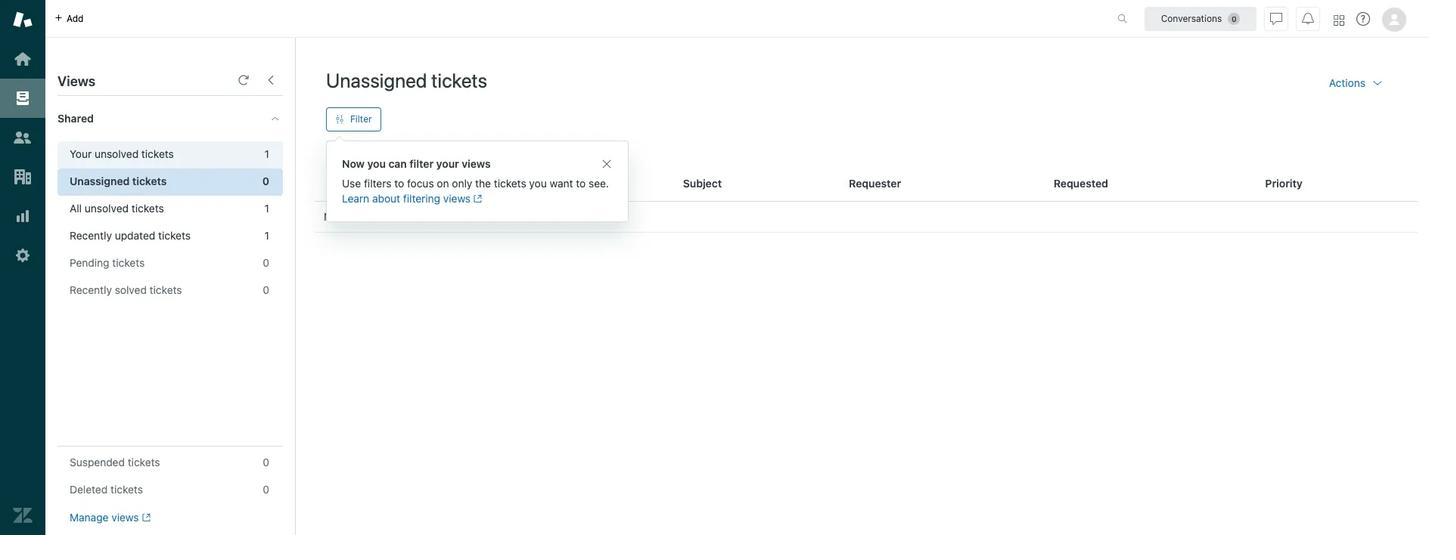 Task type: describe. For each thing, give the bounding box(es) containing it.
now
[[342, 157, 365, 170]]

learn about filtering views link
[[342, 192, 482, 205]]

0 vertical spatial unassigned tickets
[[326, 69, 487, 92]]

unsolved for all
[[85, 202, 129, 215]]

1 horizontal spatial unassigned
[[326, 69, 427, 92]]

the
[[475, 177, 491, 190]]

filter
[[350, 114, 372, 125]]

recently solved tickets
[[70, 284, 182, 297]]

manage views
[[70, 512, 139, 524]]

updated
[[115, 229, 155, 242]]

button displays agent's chat status as invisible. image
[[1270, 12, 1283, 25]]

0 for pending tickets
[[263, 257, 269, 269]]

main element
[[0, 0, 45, 536]]

suspended tickets
[[70, 456, 160, 469]]

1 vertical spatial views
[[443, 192, 471, 205]]

organizations image
[[13, 167, 33, 187]]

see.
[[589, 177, 609, 190]]

no
[[324, 210, 338, 223]]

notifications image
[[1302, 12, 1314, 25]]

your unsolved tickets
[[70, 148, 174, 160]]

add
[[67, 12, 84, 24]]

2 to from the left
[[576, 177, 586, 190]]

1 horizontal spatial you
[[529, 177, 547, 190]]

conversations
[[1161, 12, 1222, 24]]

refresh views pane image
[[238, 74, 250, 86]]

shared button
[[45, 96, 255, 142]]

about
[[372, 192, 400, 205]]

on
[[437, 177, 449, 190]]

add button
[[45, 0, 93, 37]]

deleted tickets
[[70, 484, 143, 496]]

customers image
[[13, 128, 33, 148]]

manage views link
[[70, 512, 151, 525]]

in
[[376, 210, 384, 223]]

views image
[[13, 89, 33, 108]]

use
[[342, 177, 361, 190]]

0 for unassigned tickets
[[262, 175, 269, 188]]

1 to from the left
[[394, 177, 404, 190]]

(opens in a new tab) image for learn about filtering views
[[471, 195, 482, 204]]

1 for recently updated tickets
[[265, 229, 269, 242]]

filter
[[410, 157, 434, 170]]

(opens in a new tab) image for manage views
[[139, 514, 151, 523]]

only
[[452, 177, 472, 190]]



Task type: vqa. For each thing, say whether or not it's contained in the screenshot.
add popup button
yes



Task type: locate. For each thing, give the bounding box(es) containing it.
tickets
[[431, 69, 487, 92], [141, 148, 174, 160], [132, 175, 167, 188], [494, 177, 526, 190], [132, 202, 164, 215], [341, 210, 373, 223], [158, 229, 191, 242], [112, 257, 145, 269], [150, 284, 182, 297], [128, 456, 160, 469], [110, 484, 143, 496]]

to up learn about filtering views
[[394, 177, 404, 190]]

1 vertical spatial (opens in a new tab) image
[[139, 514, 151, 523]]

get help image
[[1357, 12, 1370, 26]]

1 vertical spatial unassigned tickets
[[70, 175, 167, 188]]

filtering
[[403, 192, 440, 205]]

2 vertical spatial views
[[111, 512, 139, 524]]

views down only
[[443, 192, 471, 205]]

2 1 from the top
[[265, 202, 269, 215]]

2 vertical spatial 1
[[265, 229, 269, 242]]

(opens in a new tab) image down deleted tickets
[[139, 514, 151, 523]]

0 for suspended tickets
[[263, 456, 269, 469]]

0 vertical spatial (opens in a new tab) image
[[471, 195, 482, 204]]

pending
[[70, 257, 109, 269]]

0
[[262, 175, 269, 188], [263, 257, 269, 269], [263, 284, 269, 297], [263, 456, 269, 469], [263, 484, 269, 496]]

get started image
[[13, 49, 33, 69]]

recently for recently updated tickets
[[70, 229, 112, 242]]

you up filters
[[367, 157, 386, 170]]

filter button
[[326, 107, 381, 132]]

shared heading
[[45, 96, 295, 142]]

reporting image
[[13, 207, 33, 226]]

solved
[[115, 284, 147, 297]]

0 vertical spatial 1
[[265, 148, 269, 160]]

1 vertical spatial unassigned
[[70, 175, 130, 188]]

1 horizontal spatial to
[[576, 177, 586, 190]]

0 vertical spatial unsolved
[[95, 148, 139, 160]]

0 horizontal spatial you
[[367, 157, 386, 170]]

1 for all unsolved tickets
[[265, 202, 269, 215]]

unassigned
[[326, 69, 427, 92], [70, 175, 130, 188]]

(opens in a new tab) image
[[471, 195, 482, 204], [139, 514, 151, 523]]

recently
[[70, 229, 112, 242], [70, 284, 112, 297]]

1 for your unsolved tickets
[[265, 148, 269, 160]]

0 horizontal spatial unassigned tickets
[[70, 175, 167, 188]]

all unsolved tickets
[[70, 202, 164, 215]]

deleted
[[70, 484, 108, 496]]

conversations button
[[1145, 6, 1257, 31]]

0 horizontal spatial (opens in a new tab) image
[[139, 514, 151, 523]]

views
[[58, 73, 95, 89]]

1 horizontal spatial (opens in a new tab) image
[[471, 195, 482, 204]]

your
[[70, 148, 92, 160]]

unsolved right all
[[85, 202, 129, 215]]

0 vertical spatial recently
[[70, 229, 112, 242]]

0 horizontal spatial unassigned
[[70, 175, 130, 188]]

1 vertical spatial 1
[[265, 202, 269, 215]]

(opens in a new tab) image down use filters to focus on only the tickets you want to see.
[[471, 195, 482, 204]]

to left see. on the left top
[[576, 177, 586, 190]]

unassigned up 'all unsolved tickets'
[[70, 175, 130, 188]]

0 vertical spatial unassigned
[[326, 69, 427, 92]]

0 for deleted tickets
[[263, 484, 269, 496]]

want
[[550, 177, 573, 190]]

view
[[408, 210, 430, 223]]

learn
[[342, 192, 369, 205]]

(opens in a new tab) image inside the manage views link
[[139, 514, 151, 523]]

1 horizontal spatial unassigned tickets
[[326, 69, 487, 92]]

unassigned tickets
[[326, 69, 487, 92], [70, 175, 167, 188]]

2 recently from the top
[[70, 284, 112, 297]]

subject
[[683, 177, 722, 190]]

recently down pending
[[70, 284, 112, 297]]

zendesk image
[[13, 506, 33, 526]]

this
[[387, 210, 405, 223]]

to
[[394, 177, 404, 190], [576, 177, 586, 190]]

all
[[70, 202, 82, 215]]

zendesk support image
[[13, 10, 33, 30]]

0 for recently solved tickets
[[263, 284, 269, 297]]

manage
[[70, 512, 109, 524]]

unsolved for your
[[95, 148, 139, 160]]

collapse views pane image
[[265, 74, 277, 86]]

now you can filter your views dialog
[[326, 141, 629, 222]]

use filters to focus on only the tickets you want to see.
[[342, 177, 609, 190]]

admin image
[[13, 246, 33, 266]]

unassigned up filter
[[326, 69, 427, 92]]

unsolved right the your
[[95, 148, 139, 160]]

recently updated tickets
[[70, 229, 191, 242]]

tickets inside now you can filter your views 'dialog'
[[494, 177, 526, 190]]

recently for recently solved tickets
[[70, 284, 112, 297]]

filters
[[364, 177, 392, 190]]

views up use filters to focus on only the tickets you want to see.
[[462, 157, 491, 170]]

0 horizontal spatial to
[[394, 177, 404, 190]]

you left want
[[529, 177, 547, 190]]

3 1 from the top
[[265, 229, 269, 242]]

no tickets in this view
[[324, 210, 430, 223]]

close image
[[601, 158, 613, 170]]

0 vertical spatial views
[[462, 157, 491, 170]]

learn about filtering views
[[342, 192, 471, 205]]

views inside the manage views link
[[111, 512, 139, 524]]

can
[[389, 157, 407, 170]]

unassigned tickets up filter
[[326, 69, 487, 92]]

1
[[265, 148, 269, 160], [265, 202, 269, 215], [265, 229, 269, 242]]

you
[[367, 157, 386, 170], [529, 177, 547, 190]]

unsolved
[[95, 148, 139, 160], [85, 202, 129, 215]]

1 vertical spatial recently
[[70, 284, 112, 297]]

(opens in a new tab) image inside learn about filtering views 'link'
[[471, 195, 482, 204]]

views
[[462, 157, 491, 170], [443, 192, 471, 205], [111, 512, 139, 524]]

1 vertical spatial you
[[529, 177, 547, 190]]

1 recently from the top
[[70, 229, 112, 242]]

unassigned tickets up 'all unsolved tickets'
[[70, 175, 167, 188]]

your
[[436, 157, 459, 170]]

1 1 from the top
[[265, 148, 269, 160]]

1 vertical spatial unsolved
[[85, 202, 129, 215]]

suspended
[[70, 456, 125, 469]]

focus
[[407, 177, 434, 190]]

shared
[[58, 112, 94, 125]]

recently up pending
[[70, 229, 112, 242]]

pending tickets
[[70, 257, 145, 269]]

views down deleted tickets
[[111, 512, 139, 524]]

now you can filter your views
[[342, 157, 491, 170]]

zendesk products image
[[1334, 15, 1345, 25]]

0 vertical spatial you
[[367, 157, 386, 170]]



